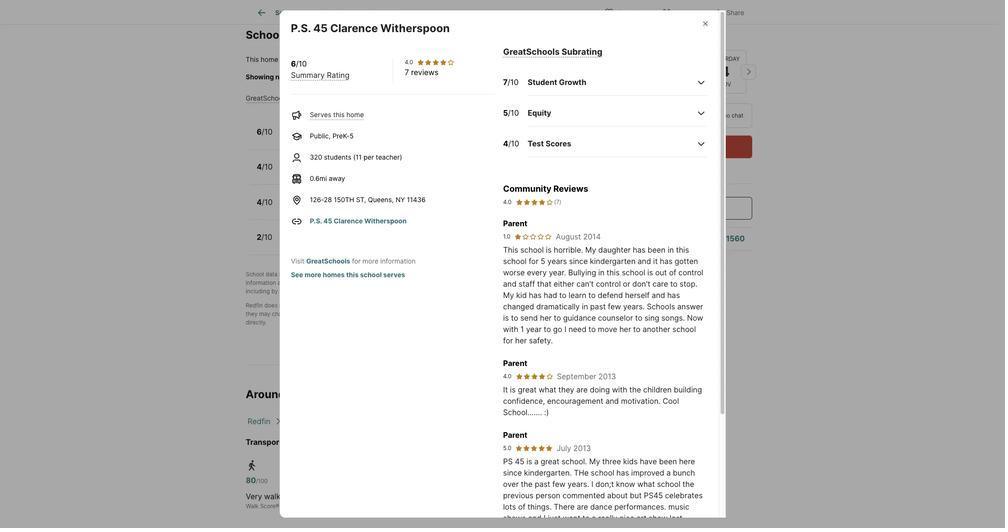 Task type: vqa. For each thing, say whether or not it's contained in the screenshot.
4.0 to the middle
yes



Task type: locate. For each thing, give the bounding box(es) containing it.
years. inside this school is horrible. my daughter has been in this school for 5 years since kindergarten and it has gotten worse every year. bullying in this school is out of control and staff that either can't control or don't care to stop. my kid has had to learn to defend herself and has changed dramatically in past few years. schools answer is to send her to guidance counselor to sing songs. now with 1 year to go i need to move her to another school for her safety.
[[624, 302, 645, 312]]

6 inside the 6 /10 summary rating
[[291, 59, 296, 69]]

2 vertical spatial 4 /10
[[257, 198, 273, 207]]

45 left public, prek-5 on the top of the page
[[299, 123, 309, 133]]

her down 1
[[516, 336, 527, 346]]

2 vertical spatial her
[[516, 336, 527, 346]]

2 vertical spatial in
[[582, 302, 589, 312]]

since inside ps 45 is a great school. my three kids have been here since kindergarten. the school has improved a bunch over the past few years. i don;t know what school the previous person commented about but ps45 celebrates lots of things. there are dance performances. music shows and i just went to a really nice art show last month that my kids had art in. it was such a nice
[[504, 469, 522, 478]]

1 horizontal spatial this
[[504, 246, 519, 255]]

with inside it is great what they are doing with the children building confidence, encouragement and motivation. cool school....... :)
[[613, 386, 628, 395]]

sale & tax history tab
[[430, 1, 506, 24]]

had up reference
[[544, 291, 558, 300]]

ps45
[[644, 492, 663, 501]]

p.s. for the p.s. 45 clarence witherspoon link
[[310, 217, 322, 225]]

of inside ps 45 is a great school. my three kids have been here since kindergarten. the school has improved a bunch over the past few years. i don;t know what school the previous person commented about but ps45 celebrates lots of things. there are dance performances. music shows and i just went to a really nice art show last month that my kids had art in. it was such a nice
[[519, 503, 526, 512]]

None button
[[611, 50, 654, 94], [657, 50, 700, 94], [704, 50, 747, 94], [611, 50, 654, 94], [657, 50, 700, 94], [704, 50, 747, 94]]

1 parent from the top
[[504, 219, 528, 229]]

this inside this school is horrible. my daughter has been in this school for 5 years since kindergarten and it has gotten worse every year. bullying in this school is out of control and staff that either can't control or don't care to stop. my kid has had to learn to defend herself and has changed dramatically in past few years. schools answer is to send her to guidance counselor to sing songs. now with 1 year to go i need to move her to another school for her safety.
[[504, 246, 519, 255]]

serves inside p.s. 45 clarence witherspoon dialog
[[310, 111, 332, 119]]

equity
[[528, 108, 552, 118]]

every
[[527, 268, 547, 278]]

witherspoon for the p.s. 45 clarence witherspoon link
[[365, 217, 407, 225]]

about
[[608, 492, 628, 501]]

are up the encouragement
[[577, 386, 588, 395]]

website
[[430, 73, 454, 81]]

what inside ps 45 is a great school. my three kids have been here since kindergarten. the school has improved a bunch over the past few years. i don;t know what school the previous person commented about but ps45 celebrates lots of things. there are dance performances. music shows and i just went to a really nice art show last month that my kids had art in. it was such a nice
[[638, 480, 655, 490]]

0 horizontal spatial as
[[310, 280, 316, 287]]

witherspoon up the per
[[346, 123, 394, 133]]

it inside ps 45 is a great school. my three kids have been here since kindergarten. the school has improved a bunch over the past few years. i don;t know what school the previous person commented about but ps45 celebrates lots of things. there are dance performances. music shows and i just went to a really nice art show last month that my kids had art in. it was such a nice
[[613, 526, 617, 529]]

• left 0.3mi
[[375, 204, 378, 212]]

0 vertical spatial 4.0
[[405, 59, 413, 66]]

45 inside ps 45 is a great school. my three kids have been here since kindergarten. the school has improved a bunch over the past few years. i don;t know what school the previous person commented about but ps45 celebrates lots of things. there are dance performances. music shows and i just went to a really nice art show last month that my kids had art in. it was such a nice
[[515, 457, 525, 467]]

1 vertical spatial with
[[613, 386, 628, 395]]

2013
[[599, 372, 617, 382], [574, 444, 592, 454]]

45 right ps at the bottom of the page
[[515, 457, 525, 467]]

1 horizontal spatial 7
[[504, 77, 508, 87]]

of down previous
[[519, 503, 526, 512]]

0 horizontal spatial with
[[504, 325, 519, 335]]

4 down 6 /10
[[257, 162, 262, 172]]

property details tab
[[359, 1, 430, 24]]

to down information.
[[358, 311, 363, 318]]

nov
[[720, 81, 732, 88]]

used
[[517, 302, 531, 309]]

0 horizontal spatial this
[[246, 55, 259, 63]]

2 vertical spatial redfin
[[248, 417, 271, 427]]

rating 4.0 out of 5 element for september 2013
[[516, 373, 554, 381]]

to right care
[[671, 280, 678, 289]]

parent for is
[[504, 359, 528, 369]]

information
[[381, 257, 416, 265], [246, 280, 276, 287]]

1 horizontal spatial what
[[638, 480, 655, 490]]

witherspoon
[[381, 22, 450, 35], [346, 123, 394, 133], [365, 217, 407, 225]]

1 horizontal spatial by
[[310, 271, 317, 278]]

2 vertical spatial serves
[[325, 169, 346, 177]]

search
[[275, 9, 298, 17]]

home
[[261, 55, 278, 63], [347, 111, 364, 119], [371, 133, 389, 141], [361, 169, 379, 177], [311, 388, 340, 402]]

0 horizontal spatial information
[[246, 280, 276, 287]]

1 vertical spatial been
[[660, 457, 678, 467]]

126-
[[310, 196, 324, 204]]

0.6mi inside p.s. 45 clarence witherspoon public, prek-5 • serves this home • 0.6mi
[[396, 133, 413, 141]]

be up contact
[[509, 302, 516, 309]]

1 vertical spatial district
[[552, 311, 571, 318]]

4 inside p.s. 45 clarence witherspoon dialog
[[504, 139, 509, 148]]

1 horizontal spatial past
[[591, 302, 606, 312]]

p.s. 45 clarence witherspoon for p.s. 45 clarence witherspoon element
[[291, 22, 450, 35]]

summary inside the 6 /10 summary rating
[[291, 71, 325, 80]]

in.
[[602, 526, 611, 529]]

2 horizontal spatial or
[[623, 280, 631, 289]]

5 up "every"
[[541, 257, 546, 266]]

are inside ps 45 is a great school. my three kids have been here since kindergarten. the school has improved a bunch over the past few years. i don;t know what school the previous person commented about but ps45 celebrates lots of things. there are dance performances. music shows and i just went to a really nice art show last month that my kids had art in. it was such a nice
[[577, 503, 589, 512]]

see
[[291, 271, 303, 279]]

it inside it is great what they are doing with the children building confidence, encouragement and motivation. cool school....... :)
[[504, 386, 508, 395]]

nice down last
[[662, 526, 676, 529]]

with inside this school is horrible. my daughter has been in this school for 5 years since kindergarten and it has gotten worse every year. bullying in this school is out of control and staff that either can't control or don't care to stop. my kid has had to learn to defend herself and has changed dramatically in past few years. schools answer is to send her to guidance counselor to sing songs. now with 1 year to go i need to move her to another school for her safety.
[[504, 325, 519, 335]]

1 horizontal spatial not
[[315, 311, 324, 318]]

and up the 'redfin does not endorse or guarantee this information.'
[[310, 288, 320, 295]]

1 horizontal spatial of
[[670, 268, 677, 278]]

please
[[328, 73, 349, 81]]

and up desired
[[500, 271, 510, 278]]

public, up junior
[[283, 133, 304, 141]]

high inside junior high school 226 virgil i grisson public, 6-8 • serves this home • 2.1mi
[[309, 158, 326, 168]]

1 horizontal spatial august
[[556, 232, 582, 242]]

p.s. 45 clarence witherspoon for the p.s. 45 clarence witherspoon link
[[310, 217, 407, 225]]

redfin up transportation
[[248, 417, 271, 427]]

0 vertical spatial august
[[283, 194, 310, 203]]

1 horizontal spatial her
[[540, 314, 552, 323]]

1 horizontal spatial few
[[608, 302, 622, 312]]

endorse
[[290, 302, 312, 309]]

scores
[[546, 139, 572, 148]]

1 vertical spatial schools
[[246, 29, 289, 42]]

i up 2.1mi
[[392, 158, 395, 168]]

parent for 45
[[504, 431, 528, 440]]

august inside august martin high school public, 9-12 • nearby school • 0.3mi
[[283, 194, 310, 203]]

a down show
[[655, 526, 659, 529]]

public, inside p.s. 45 clarence witherspoon dialog
[[310, 132, 331, 140]]

another
[[643, 325, 671, 335]]

3 parent from the top
[[504, 431, 528, 440]]

around
[[246, 388, 285, 402]]

0 vertical spatial rating
[[327, 71, 350, 80]]

0 vertical spatial 0.6mi
[[396, 133, 413, 141]]

prek- inside p.s. 45 clarence witherspoon public, prek-5 • serves this home • 0.6mi
[[306, 133, 323, 141]]

0 vertical spatial 2013
[[599, 372, 617, 382]]

0 vertical spatial few
[[608, 302, 622, 312]]

0 vertical spatial 6
[[291, 59, 296, 69]]

#27
[[520, 55, 531, 63]]

public, inside junior high school 226 virgil i grisson public, 6-8 • serves this home • 2.1mi
[[283, 169, 304, 177]]

2 vertical spatial p.s.
[[310, 217, 322, 225]]

(516) 548-1560
[[687, 234, 745, 244]]

parent for school
[[504, 219, 528, 229]]

schedule
[[653, 142, 688, 152]]

this down 226 at the left of page
[[348, 169, 360, 177]]

nice up was
[[620, 514, 635, 524]]

may
[[259, 311, 271, 318]]

and inside it is great what they are doing with the children building confidence, encouragement and motivation. cool school....... :)
[[606, 397, 619, 406]]

1 horizontal spatial with
[[613, 386, 628, 395]]

is
[[280, 55, 285, 63], [546, 246, 552, 255], [648, 268, 654, 278], [279, 271, 284, 278], [504, 314, 509, 323], [510, 386, 516, 395], [527, 457, 533, 467]]

rating 4.0 out of 5 element
[[417, 59, 455, 66], [516, 198, 554, 207], [516, 373, 554, 381]]

test
[[528, 139, 544, 148]]

witherspoon down 'details'
[[381, 22, 450, 35]]

great inside it is great what they are doing with the children building confidence, encouragement and motivation. cool school....... :)
[[518, 386, 537, 395]]

kids
[[624, 457, 638, 467], [558, 526, 572, 529]]

the up previous
[[521, 480, 533, 490]]

more right see
[[305, 271, 322, 279]]

0 vertical spatial 4 /10
[[504, 139, 520, 148]]

doing
[[590, 386, 610, 395]]

0 horizontal spatial had
[[544, 291, 558, 300]]

(11
[[354, 153, 362, 161]]

2013 up doing
[[599, 372, 617, 382]]

since
[[570, 257, 588, 266], [504, 469, 522, 478]]

1 vertical spatial more
[[305, 271, 322, 279]]

via
[[707, 112, 714, 119]]

junior
[[283, 158, 307, 168]]

0 vertical spatial as
[[310, 280, 316, 287]]

know
[[617, 480, 636, 490]]

had inside this school is horrible. my daughter has been in this school for 5 years since kindergarten and it has gotten worse every year. bullying in this school is out of control and staff that either can't control or don't care to stop. my kid has had to learn to defend herself and has changed dramatically in past few years. schools answer is to send her to guidance counselor to sing songs. now with 1 year to go i need to move her to another school for her safety.
[[544, 291, 558, 300]]

a left reference
[[540, 302, 543, 309]]

school
[[328, 158, 353, 168], [357, 194, 383, 203], [246, 271, 264, 278], [394, 302, 412, 309]]

serves this home
[[310, 111, 364, 119]]

0 horizontal spatial great
[[518, 386, 537, 395]]

greatschools link
[[307, 257, 350, 265]]

0 horizontal spatial control
[[596, 280, 621, 289]]

2 vertical spatial clarence
[[334, 217, 363, 225]]

home inside p.s. 45 clarence witherspoon public, prek-5 • serves this home • 0.6mi
[[371, 133, 389, 141]]

160-
[[321, 438, 339, 447]]

0 horizontal spatial 7
[[405, 68, 409, 77]]

1 vertical spatial control
[[596, 280, 621, 289]]

7 left reviews
[[405, 68, 409, 77]]

schedule tour
[[653, 142, 704, 152]]

data
[[266, 271, 278, 278]]

1 horizontal spatial great
[[541, 457, 560, 467]]

1 horizontal spatial information
[[381, 257, 416, 265]]

and down doing
[[606, 397, 619, 406]]

or inside this school is horrible. my daughter has been in this school for 5 years since kindergarten and it has gotten worse every year. bullying in this school is out of control and staff that either can't control or don't care to stop. my kid has had to learn to defend herself and has changed dramatically in past few years. schools answer is to send her to guidance counselor to sing songs. now with 1 year to go i need to move her to another school for her safety.
[[623, 280, 631, 289]]

0 horizontal spatial district
[[406, 73, 428, 81]]

1 vertical spatial past
[[535, 480, 551, 490]]

0.6mi up the teacher)
[[396, 133, 413, 141]]

witherspoon for p.s. 45 clarence witherspoon element
[[381, 22, 450, 35]]

to inside guaranteed to be accurate. to verify school enrollment eligibility, contact the school district directly.
[[358, 311, 363, 318]]

the inside guaranteed to be accurate. to verify school enrollment eligibility, contact the school district directly.
[[523, 311, 531, 318]]

1 horizontal spatial their
[[482, 280, 495, 287]]

2 vertical spatial parent
[[504, 431, 528, 440]]

rating 4.0 out of 5 element down the community
[[516, 198, 554, 207]]

serves inside p.s. 45 clarence witherspoon public, prek-5 • serves this home • 0.6mi
[[335, 133, 356, 141]]

for up ,
[[352, 257, 361, 265]]

0 vertical spatial rating 4.0 out of 5 element
[[417, 59, 455, 66]]

rating 4.0 out of 5 element up reviews
[[417, 59, 455, 66]]

greatschools subrating link
[[504, 47, 603, 57]]

the down the "step," at the bottom left of page
[[342, 288, 351, 295]]

as inside , a nonprofit organization. redfin recommends buyers and renters use greatschools information and ratings as a
[[310, 280, 316, 287]]

0 vertical spatial years.
[[624, 302, 645, 312]]

by up does
[[272, 288, 278, 295]]

what
[[539, 386, 557, 395], [638, 480, 655, 490]]

0 horizontal spatial few
[[553, 480, 566, 490]]

verify
[[408, 311, 423, 318]]

district down new
[[406, 73, 428, 81]]

been inside ps 45 is a great school. my three kids have been here since kindergarten. the school has improved a bunch over the past few years. i don;t know what school the previous person commented about but ps45 celebrates lots of things. there are dance performances. music shows and i just went to a really nice art show last month that my kids had art in. it was such a nice
[[660, 457, 678, 467]]

schools inside this school is horrible. my daughter has been in this school for 5 years since kindergarten and it has gotten worse every year. bullying in this school is out of control and staff that either can't control or don't care to stop. my kid has had to learn to defend herself and has changed dramatically in past few years. schools answer is to send her to guidance counselor to sing songs. now with 1 year to go i need to move her to another school for her safety.
[[647, 302, 676, 312]]

redfin inside , a nonprofit organization. redfin recommends buyers and renters use greatschools information and ratings as a
[[425, 271, 442, 278]]

p.s. inside p.s. 45 clarence witherspoon element
[[291, 22, 311, 35]]

1 vertical spatial that
[[529, 526, 543, 529]]

be inside school service boundaries are intended to be used as a reference only; they may change and are not
[[509, 302, 516, 309]]

2 vertical spatial 4.0
[[504, 373, 512, 380]]

past inside this school is horrible. my daughter has been in this school for 5 years since kindergarten and it has gotten worse every year. bullying in this school is out of control and staff that either can't control or don't care to stop. my kid has had to learn to defend herself and has changed dramatically in past few years. schools answer is to send her to guidance counselor to sing songs. now with 1 year to go i need to move her to another school for her safety.
[[591, 302, 606, 312]]

guaranteed
[[326, 311, 356, 318]]

0 vertical spatial be
[[509, 302, 516, 309]]

their up themselves.
[[384, 280, 397, 287]]

tab list
[[246, 0, 560, 24]]

0 horizontal spatial nice
[[620, 514, 635, 524]]

august up 9-
[[283, 194, 310, 203]]

0 vertical spatial p.s. 45 clarence witherspoon
[[291, 22, 450, 35]]

2 vertical spatial schools
[[647, 302, 676, 312]]

has right daughter on the right top of the page
[[633, 246, 646, 255]]

transportation near 160-09 134 ave
[[246, 438, 380, 447]]

0 vertical spatial serves
[[310, 111, 332, 119]]

1 horizontal spatial kids
[[624, 457, 638, 467]]

1 horizontal spatial high
[[338, 194, 355, 203]]

as inside school service boundaries are intended to be used as a reference only; they may change and are not
[[532, 302, 538, 309]]

0 horizontal spatial 2013
[[574, 444, 592, 454]]

5 inside p.s. 45 clarence witherspoon public, prek-5 • serves this home • 0.6mi
[[323, 133, 327, 141]]

1 horizontal spatial nice
[[662, 526, 676, 529]]

0 horizontal spatial what
[[539, 386, 557, 395]]

1 vertical spatial her
[[620, 325, 632, 335]]

548-
[[708, 234, 727, 244]]

2 vertical spatial witherspoon
[[365, 217, 407, 225]]

desired
[[496, 280, 516, 287]]

2013 for july 2013
[[574, 444, 592, 454]]

my
[[586, 246, 597, 255], [504, 291, 515, 300], [590, 457, 601, 467]]

greatschools inside , a nonprofit organization. redfin recommends buyers and renters use greatschools information and ratings as a
[[543, 271, 579, 278]]

/10
[[296, 59, 307, 69], [508, 77, 519, 87], [508, 108, 519, 118], [262, 127, 273, 137], [509, 139, 520, 148], [262, 162, 273, 172], [262, 198, 273, 207], [262, 233, 273, 242]]

this down 1.0
[[504, 246, 519, 255]]

the down "bunch"
[[683, 480, 695, 490]]

1 vertical spatial 6
[[257, 127, 262, 137]]

this up showing
[[246, 55, 259, 63]]

1 their from the left
[[384, 280, 397, 287]]

0 vertical spatial schools
[[516, 9, 542, 17]]

1
[[521, 325, 524, 335]]

this
[[537, 73, 548, 81], [333, 111, 345, 119], [358, 133, 369, 141], [348, 169, 360, 177], [677, 246, 690, 255], [607, 268, 620, 278], [347, 271, 359, 279], [349, 302, 359, 309], [288, 388, 308, 402]]

to inside school service boundaries are intended to be used as a reference only; they may change and are not
[[502, 302, 507, 309]]

district down reference
[[552, 311, 571, 318]]

the inside it is great what they are doing with the children building confidence, encouragement and motivation. cool school....... :)
[[630, 386, 642, 395]]

0 horizontal spatial since
[[504, 469, 522, 478]]

kids down the went
[[558, 526, 572, 529]]

been left here on the bottom
[[660, 457, 678, 467]]

defend
[[598, 291, 623, 300]]

high up 8
[[309, 158, 326, 168]]

such
[[636, 526, 653, 529]]

by
[[310, 271, 317, 278], [272, 288, 278, 295]]

1 horizontal spatial years.
[[624, 302, 645, 312]]

and down things.
[[529, 514, 542, 524]]

as right used
[[532, 302, 538, 309]]

investigation
[[411, 280, 445, 287]]

4.0 down the community
[[504, 199, 512, 206]]

staff
[[519, 280, 536, 289]]

information up the serves
[[381, 257, 416, 265]]

45 up prep-
[[324, 217, 332, 225]]

7 left serving
[[504, 77, 508, 87]]

0 vertical spatial great
[[518, 386, 537, 395]]

p.s. 45 clarence witherspoon down property
[[291, 22, 450, 35]]

to
[[456, 73, 462, 81], [447, 280, 452, 287], [671, 280, 678, 289], [560, 291, 567, 300], [589, 291, 596, 300], [502, 302, 507, 309], [358, 311, 363, 318], [511, 314, 519, 323], [554, 314, 561, 323], [636, 314, 643, 323], [544, 325, 551, 335], [589, 325, 596, 335], [634, 325, 641, 335], [583, 514, 590, 524]]

witherspoon inside p.s. 45 clarence witherspoon public, prek-5 • serves this home • 0.6mi
[[346, 123, 394, 133]]

share
[[727, 8, 745, 16]]

1 vertical spatial 2013
[[574, 444, 592, 454]]

few inside ps 45 is a great school. my three kids have been here since kindergarten. the school has improved a bunch over the past few years. i don;t know what school the previous person commented about but ps45 celebrates lots of things. there are dance performances. music shows and i just went to a really nice art show last month that my kids had art in. it was such a nice
[[553, 480, 566, 490]]

august inside p.s. 45 clarence witherspoon dialog
[[556, 232, 582, 242]]

per
[[364, 153, 374, 161]]

1 vertical spatial schools
[[518, 280, 538, 287]]

public, inside p.s. 45 clarence witherspoon public, prek-5 • serves this home • 0.6mi
[[283, 133, 304, 141]]

public, inside august martin high school public, 9-12 • nearby school • 0.3mi
[[283, 204, 304, 212]]

high
[[309, 158, 326, 168], [338, 194, 355, 203]]

great inside ps 45 is a great school. my three kids have been here since kindergarten. the school has improved a bunch over the past few years. i don;t know what school the previous person commented about but ps45 celebrates lots of things. there are dance performances. music shows and i just went to a really nice art show last month that my kids had art in. it was such a nice
[[541, 457, 560, 467]]

2 vertical spatial my
[[590, 457, 601, 467]]

1 vertical spatial serves
[[335, 133, 356, 141]]

this inside p.s. 45 clarence witherspoon public, prek-5 • serves this home • 0.6mi
[[358, 133, 369, 141]]

school up the celebrates
[[658, 480, 681, 490]]

0 vertical spatial clarence
[[330, 22, 378, 35]]

rating 4.0 out of 5 element up confidence,
[[516, 373, 554, 381]]

schools.
[[300, 73, 327, 81]]

favorite
[[618, 8, 643, 16]]

of
[[670, 268, 677, 278], [519, 503, 526, 512]]

0 horizontal spatial by
[[272, 288, 278, 295]]

summary down within
[[291, 71, 325, 80]]

rating 1.0 out of 5 element
[[515, 233, 553, 241]]

to left another
[[634, 325, 641, 335]]

school up the 'conduct'
[[360, 271, 382, 279]]

geographic
[[458, 55, 494, 63]]

overview tab
[[309, 1, 359, 24]]

clarence
[[330, 22, 378, 35], [311, 123, 344, 133], [334, 217, 363, 225]]

schools right history on the top
[[516, 9, 542, 17]]

more
[[363, 257, 379, 265], [305, 271, 322, 279]]

august for august 2014
[[556, 232, 582, 242]]

0 vertical spatial been
[[648, 246, 666, 255]]

school inside august martin high school public, 9-12 • nearby school • 0.3mi
[[352, 204, 373, 212]]

p.s. 45 clarence witherspoon dialog
[[280, 11, 726, 529]]

p.s.
[[291, 22, 311, 35], [283, 123, 297, 133], [310, 217, 322, 225]]

1 horizontal spatial 6
[[291, 59, 296, 69]]

4.0
[[405, 59, 413, 66], [504, 199, 512, 206], [504, 373, 512, 380]]

prek-
[[333, 132, 350, 140], [306, 133, 323, 141]]

it
[[504, 386, 508, 395], [613, 526, 617, 529]]

0 horizontal spatial they
[[246, 311, 258, 318]]

option
[[605, 104, 674, 128]]

2 parent from the top
[[504, 359, 528, 369]]

out
[[683, 8, 694, 16]]

for down contact
[[504, 336, 513, 346]]

schools right the all
[[486, 73, 510, 81]]

rating inside the 6 /10 summary rating
[[327, 71, 350, 80]]

6 /10 summary rating
[[291, 59, 350, 80]]

rating up serves this home link
[[321, 94, 341, 102]]

check
[[351, 73, 370, 81]]

recommends
[[444, 271, 478, 278]]

september
[[557, 372, 597, 382]]

schools down search link
[[246, 29, 289, 42]]

1 vertical spatial p.s.
[[283, 123, 297, 133]]

7
[[405, 68, 409, 77], [504, 77, 508, 87]]

0 vertical spatial past
[[591, 302, 606, 312]]

they inside it is great what they are doing with the children building confidence, encouragement and motivation. cool school....... :)
[[559, 386, 575, 395]]

0 vertical spatial high
[[309, 158, 326, 168]]

0 vertical spatial parent
[[504, 219, 528, 229]]

serves
[[384, 271, 406, 279]]

kids left have at the bottom right of page
[[624, 457, 638, 467]]

1 vertical spatial few
[[553, 480, 566, 490]]

and down endorse
[[294, 311, 304, 318]]

is down rating 5.0 out of 5 element
[[527, 457, 533, 467]]

1 horizontal spatial or
[[540, 280, 546, 287]]

rating down nyc
[[327, 71, 350, 80]]

september 2013
[[557, 372, 617, 382]]

kindergarten
[[590, 257, 636, 266]]

summary down schools.
[[290, 94, 319, 102]]

/10 left "equity"
[[508, 108, 519, 118]]

redfin up may at the left of page
[[246, 302, 263, 309]]

0 horizontal spatial prek-
[[306, 133, 323, 141]]

with
[[504, 325, 519, 335], [613, 386, 628, 395]]

schools down renters
[[518, 280, 538, 287]]

kindergarten.
[[524, 469, 572, 478]]

1 vertical spatial this
[[504, 246, 519, 255]]

1 horizontal spatial in
[[599, 268, 605, 278]]

.
[[531, 55, 533, 63]]

change
[[272, 311, 292, 318]]

few up person
[[553, 480, 566, 490]]

0 vertical spatial control
[[679, 268, 704, 278]]

2 horizontal spatial for
[[529, 257, 539, 266]]

1 vertical spatial high
[[338, 194, 355, 203]]

since up over
[[504, 469, 522, 478]]

information up including
[[246, 280, 276, 287]]

years.
[[624, 302, 645, 312], [568, 480, 590, 490]]

st,
[[356, 196, 366, 204]]

art left in.
[[590, 526, 600, 529]]

eligibility,
[[474, 311, 499, 318]]

0 vertical spatial art
[[637, 514, 647, 524]]

a
[[358, 271, 361, 278], [317, 280, 321, 287], [540, 302, 543, 309], [535, 457, 539, 467], [667, 469, 671, 478], [592, 514, 597, 524], [655, 526, 659, 529]]

i inside junior high school 226 virgil i grisson public, 6-8 • serves this home • 2.1mi
[[392, 158, 395, 168]]

has up know on the bottom right of page
[[617, 469, 630, 478]]

they up directly.
[[246, 311, 258, 318]]

or inside the "first step, and conduct their own investigation to determine their desired schools or school districts, including by contacting and visiting the schools themselves."
[[540, 280, 546, 287]]

4 inside the saturday 4 nov
[[721, 63, 730, 80]]

public, up 320
[[310, 132, 331, 140]]

schools up sing
[[647, 302, 676, 312]]

1 vertical spatial my
[[504, 291, 515, 300]]

music
[[669, 503, 690, 512]]

art up 'such'
[[637, 514, 647, 524]]

0 horizontal spatial 6
[[257, 127, 262, 137]]

p.s. right 6 /10
[[283, 123, 297, 133]]



Task type: describe. For each thing, give the bounding box(es) containing it.
schools inside tab
[[516, 9, 542, 17]]

this right around
[[288, 388, 308, 402]]

and left it
[[638, 257, 652, 266]]

school data is provided by greatschools
[[246, 271, 355, 278]]

and inside school service boundaries are intended to be used as a reference only; they may change and are not
[[294, 311, 304, 318]]

1 horizontal spatial for
[[504, 336, 513, 346]]

kid
[[517, 291, 527, 300]]

month
[[504, 526, 526, 529]]

and up contacting at left bottom
[[278, 280, 288, 287]]

go
[[554, 325, 563, 335]]

has down care
[[668, 291, 681, 300]]

see more homes this school serves
[[291, 271, 406, 279]]

home.
[[550, 73, 569, 81]]

first
[[322, 280, 333, 287]]

had inside ps 45 is a great school. my three kids have been here since kindergarten. the school has improved a bunch over the past few years. i don;t know what school the previous person commented about but ps45 celebrates lots of things. there are dance performances. music shows and i just went to a really nice art show last month that my kids had art in. it was such a nice
[[574, 526, 588, 529]]

0 horizontal spatial art
[[590, 526, 600, 529]]

1 vertical spatial rating
[[321, 94, 341, 102]]

p.s. inside p.s. 45 clarence witherspoon public, prek-5 • serves this home • 0.6mi
[[283, 123, 297, 133]]

have
[[640, 457, 657, 467]]

a left "bunch"
[[667, 469, 671, 478]]

school up don;t
[[591, 469, 615, 478]]

is right data
[[279, 271, 284, 278]]

to down can't
[[589, 291, 596, 300]]

0 horizontal spatial for
[[352, 257, 361, 265]]

to inside ps 45 is a great school. my three kids have been here since kindergarten. the school has improved a bunch over the past few years. i don;t know what school the previous person commented about but ps45 celebrates lots of things. there are dance performances. music shows and i just went to a really nice art show last month that my kids had art in. it was such a nice
[[583, 514, 590, 524]]

4.0 for 7
[[405, 59, 413, 66]]

a left the first
[[317, 280, 321, 287]]

1 vertical spatial nice
[[662, 526, 676, 529]]

this for this home is within the nyc chancellor's office and new york city geographic district #27 .
[[246, 55, 259, 63]]

/10 up 2 /10
[[262, 198, 273, 207]]

2.1mi
[[386, 169, 402, 177]]

changed
[[504, 302, 535, 312]]

walk
[[246, 503, 259, 510]]

sing
[[645, 314, 660, 323]]

to left see at the top of the page
[[456, 73, 462, 81]]

are up enrollment
[[467, 302, 475, 309]]

new
[[411, 55, 426, 63]]

to down either
[[560, 291, 567, 300]]

need
[[569, 325, 587, 335]]

school inside school service boundaries are intended to be used as a reference only; they may change and are not
[[394, 302, 412, 309]]

is inside it is great what they are doing with the children building confidence, encouragement and motivation. cool school....... :)
[[510, 386, 516, 395]]

p.s. for p.s. 45 clarence witherspoon element
[[291, 22, 311, 35]]

saturday 4 nov
[[711, 55, 740, 88]]

accurate.
[[373, 311, 399, 318]]

/10 left junior
[[262, 162, 273, 172]]

/10 inside the 6 /10 summary rating
[[296, 59, 307, 69]]

to up go on the right bottom of page
[[554, 314, 561, 323]]

• right 12
[[322, 204, 326, 212]]

it is great what they are doing with the children building confidence, encouragement and motivation. cool school....... :)
[[504, 386, 703, 418]]

home inside junior high school 226 virgil i grisson public, 6-8 • serves this home • 2.1mi
[[361, 169, 379, 177]]

and down ,
[[349, 280, 359, 287]]

nyc
[[320, 55, 332, 63]]

this up p.s. 45 clarence witherspoon public, prek-5 • serves this home • 0.6mi
[[333, 111, 345, 119]]

0 horizontal spatial or
[[313, 302, 319, 309]]

visit greatschools for more information
[[291, 257, 416, 265]]

45 inside p.s. 45 clarence witherspoon public, prek-5 • serves this home • 0.6mi
[[299, 123, 309, 133]]

since inside this school is horrible. my daughter has been in this school for 5 years since kindergarten and it has gotten worse every year. bullying in this school is out of control and staff that either can't control or don't care to stop. my kid has had to learn to defend herself and has changed dramatically in past few years. schools answer is to send her to guidance counselor to sing songs. now with 1 year to go i need to move her to another school for her safety.
[[570, 257, 588, 266]]

6 for 6 /10
[[257, 127, 262, 137]]

school left data
[[246, 271, 264, 278]]

school up year
[[533, 311, 551, 318]]

5 inside this school is horrible. my daughter has been in this school for 5 years since kindergarten and it has gotten worse every year. bullying in this school is out of control and staff that either can't control or don't care to stop. my kid has had to learn to defend herself and has changed dramatically in past few years. schools answer is to send her to guidance counselor to sing songs. now with 1 year to go i need to move her to another school for her safety.
[[541, 257, 546, 266]]

4 up 2
[[257, 198, 262, 207]]

york
[[427, 55, 441, 63]]

worse
[[504, 268, 525, 278]]

and inside ps 45 is a great school. my three kids have been here since kindergarten. the school has improved a bunch over the past few years. i don;t know what school the previous person commented about but ps45 celebrates lots of things. there are dance performances. music shows and i just went to a really nice art show last month that my kids had art in. it was such a nice
[[529, 514, 542, 524]]

reference
[[545, 302, 570, 309]]

information inside , a nonprofit organization. redfin recommends buyers and renters use greatschools information and ratings as a
[[246, 280, 276, 287]]

0.6mi inside p.s. 45 clarence witherspoon dialog
[[310, 175, 327, 183]]

three
[[603, 457, 622, 467]]

school inside august martin high school public, 9-12 • nearby school • 0.3mi
[[357, 194, 383, 203]]

5 up 320 students (11 per teacher)
[[350, 132, 354, 140]]

around this home
[[246, 388, 340, 402]]

• down virgil
[[381, 169, 385, 177]]

test scores button
[[528, 130, 708, 157]]

commented
[[563, 492, 606, 501]]

0 vertical spatial my
[[586, 246, 597, 255]]

just
[[548, 514, 561, 524]]

p.s. 45 clarence witherspoon element
[[291, 11, 461, 36]]

0 vertical spatial her
[[540, 314, 552, 323]]

this up gotten
[[677, 246, 690, 255]]

serves inside junior high school 226 virgil i grisson public, 6-8 • serves this home • 2.1mi
[[325, 169, 346, 177]]

has inside ps 45 is a great school. my three kids have been here since kindergarten. the school has improved a bunch over the past few years. i don;t know what school the previous person commented about but ps45 celebrates lots of things. there are dance performances. music shows and i just went to a really nice art show last month that my kids had art in. it was such a nice
[[617, 469, 630, 478]]

queens
[[362, 229, 390, 238]]

to
[[400, 311, 407, 318]]

school down service
[[425, 311, 443, 318]]

redfin for redfin
[[248, 417, 271, 427]]

school inside junior high school 226 virgil i grisson public, 6-8 • serves this home • 2.1mi
[[328, 158, 353, 168]]

ny
[[396, 196, 405, 204]]

2 /10
[[257, 233, 273, 242]]

very walkable walk score ®
[[246, 492, 296, 510]]

1 vertical spatial summary
[[290, 94, 319, 102]]

has right kid
[[529, 291, 542, 300]]

/10 left test
[[509, 139, 520, 148]]

of inside this school is horrible. my daughter has been in this school for 5 years since kindergarten and it has gotten worse every year. bullying in this school is out of control and staff that either can't control or don't care to stop. my kid has had to learn to defend herself and has changed dramatically in past few years. schools answer is to send her to guidance counselor to sing songs. now with 1 year to go i need to move her to another school for her safety.
[[670, 268, 677, 278]]

student
[[528, 77, 558, 87]]

learn
[[569, 291, 587, 300]]

what inside it is great what they are doing with the children building confidence, encouragement and motivation. cool school....... :)
[[539, 386, 557, 395]]

district inside guaranteed to be accurate. to verify school enrollment eligibility, contact the school district directly.
[[552, 311, 571, 318]]

ps 45 is a great school. my three kids have been here since kindergarten. the school has improved a bunch over the past few years. i don;t know what school the previous person commented about but ps45 celebrates lots of things. there are dance performances. music shows and i just went to a really nice art show last month that my kids had art in. it was such a nice 
[[504, 457, 704, 529]]

1 vertical spatial in
[[599, 268, 605, 278]]

a inside school service boundaries are intended to be used as a reference only; they may change and are not
[[540, 302, 543, 309]]

to inside the "first step, and conduct their own investigation to determine their desired schools or school districts, including by contacting and visiting the schools themselves."
[[447, 280, 452, 287]]

2014
[[584, 232, 601, 242]]

prek- inside p.s. 45 clarence witherspoon dialog
[[333, 132, 350, 140]]

redfin does not endorse or guarantee this information.
[[246, 302, 393, 309]]

4 /10 for junior high school 226 virgil i grisson
[[257, 162, 273, 172]]

by inside the "first step, and conduct their own investigation to determine their desired schools or school districts, including by contacting and visiting the schools themselves."
[[272, 288, 278, 295]]

has right it
[[660, 257, 673, 266]]

school down rating 1.0 out of 5 element
[[521, 246, 544, 255]]

been inside this school is horrible. my daughter has been in this school for 5 years since kindergarten and it has gotten worse every year. bullying in this school is out of control and staff that either can't control or don't care to stop. my kid has had to learn to defend herself and has changed dramatically in past few years. schools answer is to send her to guidance counselor to sing songs. now with 1 year to go i need to move her to another school for her safety.
[[648, 246, 666, 255]]

and down worse
[[504, 280, 517, 289]]

6 /10
[[257, 127, 273, 137]]

stop.
[[680, 280, 698, 289]]

went
[[563, 514, 581, 524]]

to left go on the right bottom of page
[[544, 325, 551, 335]]

/10 down greatschools summary rating
[[262, 127, 273, 137]]

enrollment
[[444, 311, 472, 318]]

7 reviews
[[405, 68, 439, 77]]

p.s. 45 clarence witherspoon public, prek-5 • serves this home • 0.6mi
[[283, 123, 413, 141]]

2 horizontal spatial schools
[[518, 280, 538, 287]]

summary rating link
[[291, 71, 350, 80]]

and down care
[[652, 291, 666, 300]]

safety.
[[529, 336, 553, 346]]

2
[[257, 233, 262, 242]]

celebrates
[[666, 492, 703, 501]]

tab list containing search
[[246, 0, 560, 24]]

test scores
[[528, 139, 572, 148]]

80
[[246, 476, 256, 486]]

redfin for redfin does not endorse or guarantee this information.
[[246, 302, 263, 309]]

4 /10 for august martin high school
[[257, 198, 273, 207]]

6 for 6 /10 summary rating
[[291, 59, 296, 69]]

performances.
[[615, 503, 667, 512]]

are down endorse
[[305, 311, 314, 318]]

south
[[338, 229, 360, 238]]

serves this home link
[[310, 111, 364, 119]]

and left new
[[398, 55, 409, 63]]

high inside august martin high school public, 9-12 • nearby school • 0.3mi
[[338, 194, 355, 203]]

1 vertical spatial rating 4.0 out of 5 element
[[516, 198, 554, 207]]

to down changed
[[511, 314, 519, 323]]

45 down overview
[[314, 22, 328, 35]]

information inside p.s. 45 clarence witherspoon dialog
[[381, 257, 416, 265]]

visiting
[[322, 288, 341, 295]]

move
[[598, 325, 618, 335]]

this for this school is horrible. my daughter has been in this school for 5 years since kindergarten and it has gotten worse every year. bullying in this school is out of control and staff that either can't control or don't care to stop. my kid has had to learn to defend herself and has changed dramatically in past few years. schools answer is to send her to guidance counselor to sing songs. now with 1 year to go i need to move her to another school for her safety.
[[504, 246, 519, 255]]

use
[[532, 271, 542, 278]]

4.0 for september
[[504, 373, 512, 380]]

i inside this school is horrible. my daughter has been in this school for 5 years since kindergarten and it has gotten worse every year. bullying in this school is out of control and staff that either can't control or don't care to stop. my kid has had to learn to defend herself and has changed dramatically in past few years. schools answer is to send her to guidance counselor to sing songs. now with 1 year to go i need to move her to another school for her safety.
[[565, 325, 567, 335]]

1 horizontal spatial control
[[679, 268, 704, 278]]

past inside ps 45 is a great school. my three kids have been here since kindergarten. the school has improved a bunch over the past few years. i don;t know what school the previous person commented about but ps45 celebrates lots of things. there are dance performances. music shows and i just went to a really nice art show last month that my kids had art in. it was such a nice
[[535, 480, 551, 490]]

• right 8
[[319, 169, 323, 177]]

august martin high school public, 9-12 • nearby school • 0.3mi
[[283, 194, 397, 212]]

7 for 7 reviews
[[405, 68, 409, 77]]

2 horizontal spatial in
[[668, 246, 674, 255]]

august for august martin high school public, 9-12 • nearby school • 0.3mi
[[283, 194, 310, 203]]

• up students
[[329, 133, 333, 141]]

prep-
[[317, 229, 338, 238]]

a down rating 5.0 out of 5 element
[[535, 457, 539, 467]]

is left within
[[280, 55, 285, 63]]

property details
[[370, 9, 419, 17]]

:)
[[545, 408, 549, 418]]

clarence for the p.s. 45 clarence witherspoon link
[[334, 217, 363, 225]]

this down kindergarten
[[607, 268, 620, 278]]

school down this home is within the nyc chancellor's office and new york city geographic district #27 .
[[384, 73, 404, 81]]

video
[[716, 112, 731, 119]]

i left the just
[[544, 514, 546, 524]]

august 2014
[[556, 232, 601, 242]]

school down songs.
[[673, 325, 696, 335]]

0 vertical spatial schools
[[486, 73, 510, 81]]

1 vertical spatial 4.0
[[504, 199, 512, 206]]

sale
[[441, 9, 454, 17]]

not inside school service boundaries are intended to be used as a reference only; they may change and are not
[[315, 311, 324, 318]]

the left nyc
[[308, 55, 318, 63]]

children
[[644, 386, 672, 395]]

/100
[[256, 478, 268, 485]]

0 horizontal spatial her
[[516, 336, 527, 346]]

226
[[355, 158, 369, 168]]

5.0
[[504, 445, 512, 452]]

last
[[670, 514, 683, 524]]

that inside ps 45 is a great school. my three kids have been here since kindergarten. the school has improved a bunch over the past few years. i don;t know what school the previous person commented about but ps45 celebrates lots of things. there are dance performances. music shows and i just went to a really nice art show last month that my kids had art in. it was such a nice
[[529, 526, 543, 529]]

details
[[399, 9, 419, 17]]

share button
[[706, 2, 753, 22]]

• up the teacher)
[[391, 133, 394, 141]]

voyages prep-south queens
[[283, 229, 390, 238]]

5 down 7 /10
[[504, 108, 508, 118]]

school up worse
[[504, 257, 527, 266]]

a right ,
[[358, 271, 361, 278]]

school inside the "first step, and conduct their own investigation to determine their desired schools or school districts, including by contacting and visiting the schools themselves."
[[547, 280, 565, 287]]

0 horizontal spatial kids
[[558, 526, 572, 529]]

intended
[[477, 302, 500, 309]]

0 horizontal spatial more
[[305, 271, 322, 279]]

0 horizontal spatial in
[[582, 302, 589, 312]]

®
[[276, 503, 280, 510]]

step,
[[334, 280, 348, 287]]

reviews
[[554, 184, 589, 194]]

counselor
[[599, 314, 634, 323]]

/10 left the voyages
[[262, 233, 273, 242]]

ave
[[366, 438, 380, 447]]

x-out button
[[655, 2, 702, 22]]

can't
[[577, 280, 594, 289]]

is left out
[[648, 268, 654, 278]]

my inside ps 45 is a great school. my three kids have been here since kindergarten. the school has improved a bunch over the past few years. i don;t know what school the previous person commented about but ps45 celebrates lots of things. there are dance performances. music shows and i just went to a really nice art show last month that my kids had art in. it was such a nice
[[590, 457, 601, 467]]

growth
[[559, 77, 587, 87]]

2 horizontal spatial her
[[620, 325, 632, 335]]

this up guaranteed
[[349, 302, 359, 309]]

the inside the "first step, and conduct their own investigation to determine their desired schools or school districts, including by contacting and visiting the schools themselves."
[[342, 288, 351, 295]]

this inside junior high school 226 virgil i grisson public, 6-8 • serves this home • 2.1mi
[[348, 169, 360, 177]]

a down dance at the bottom
[[592, 514, 597, 524]]

tour via video chat list box
[[605, 104, 753, 128]]

here
[[680, 457, 696, 467]]

0 vertical spatial kids
[[624, 457, 638, 467]]

/10 down the district
[[508, 77, 519, 87]]

4 /10 inside p.s. 45 clarence witherspoon dialog
[[504, 139, 520, 148]]

i left don;t
[[592, 480, 594, 490]]

, a nonprofit organization. redfin recommends buyers and renters use greatschools information and ratings as a
[[246, 271, 579, 287]]

school up the 'don't'
[[622, 268, 646, 278]]

9-
[[306, 204, 313, 212]]

be inside guaranteed to be accurate. to verify school enrollment eligibility, contact the school district directly.
[[365, 311, 372, 318]]

next image
[[742, 64, 757, 79]]

showing nearby schools. please check the school district website to see all schools serving this home.
[[246, 73, 569, 81]]

to right need at the bottom
[[589, 325, 596, 335]]

2 their from the left
[[482, 280, 495, 287]]

schools tab
[[506, 1, 553, 24]]

improved
[[632, 469, 665, 478]]

years. inside ps 45 is a great school. my three kids have been here since kindergarten. the school has improved a bunch over the past few years. i don;t know what school the previous person commented about but ps45 celebrates lots of things. there are dance performances. music shows and i just went to a really nice art show last month that my kids had art in. it was such a nice
[[568, 480, 590, 490]]

7 for 7 /10
[[504, 77, 508, 87]]

0 vertical spatial more
[[363, 257, 379, 265]]

songs.
[[662, 314, 686, 323]]

martin
[[312, 194, 336, 203]]

clarence for p.s. 45 clarence witherspoon element
[[330, 22, 378, 35]]

0 vertical spatial not
[[279, 302, 288, 309]]

8
[[313, 169, 317, 177]]

don't
[[633, 280, 651, 289]]

is up the years at right
[[546, 246, 552, 255]]

is down changed
[[504, 314, 509, 323]]

home inside p.s. 45 clarence witherspoon dialog
[[347, 111, 364, 119]]

rating 5.0 out of 5 element
[[516, 445, 553, 453]]

0 vertical spatial by
[[310, 271, 317, 278]]

clarence inside p.s. 45 clarence witherspoon public, prek-5 • serves this home • 0.6mi
[[311, 123, 344, 133]]

rating 4.0 out of 5 element for 7 reviews
[[417, 59, 455, 66]]

this down visit greatschools for more information
[[347, 271, 359, 279]]

150th
[[334, 196, 354, 204]]

they inside school service boundaries are intended to be used as a reference only; they may change and are not
[[246, 311, 258, 318]]

that inside this school is horrible. my daughter has been in this school for 5 years since kindergarten and it has gotten worse every year. bullying in this school is out of control and staff that either can't control or don't care to stop. my kid has had to learn to defend herself and has changed dramatically in past few years. schools answer is to send her to guidance counselor to sing songs. now with 1 year to go i need to move her to another school for her safety.
[[538, 280, 552, 289]]

search link
[[256, 7, 298, 18]]

this left home.
[[537, 73, 548, 81]]

to left sing
[[636, 314, 643, 323]]

,
[[355, 271, 356, 278]]

0 horizontal spatial schools
[[353, 288, 373, 295]]

is inside ps 45 is a great school. my three kids have been here since kindergarten. the school has improved a bunch over the past few years. i don;t know what school the previous person commented about but ps45 celebrates lots of things. there are dance performances. music shows and i just went to a really nice art show last month that my kids had art in. it was such a nice
[[527, 457, 533, 467]]

student growth
[[528, 77, 587, 87]]

few inside this school is horrible. my daughter has been in this school for 5 years since kindergarten and it has gotten worse every year. bullying in this school is out of control and staff that either can't control or don't care to stop. my kid has had to learn to defend herself and has changed dramatically in past few years. schools answer is to send her to guidance counselor to sing songs. now with 1 year to go i need to move her to another school for her safety.
[[608, 302, 622, 312]]

city
[[443, 55, 456, 63]]

the right check
[[372, 73, 382, 81]]

2013 for september 2013
[[599, 372, 617, 382]]

student growth button
[[528, 69, 708, 96]]

are inside it is great what they are doing with the children building confidence, encouragement and motivation. cool school....... :)
[[577, 386, 588, 395]]

school.......
[[504, 408, 543, 418]]

80 /100
[[246, 476, 268, 486]]



